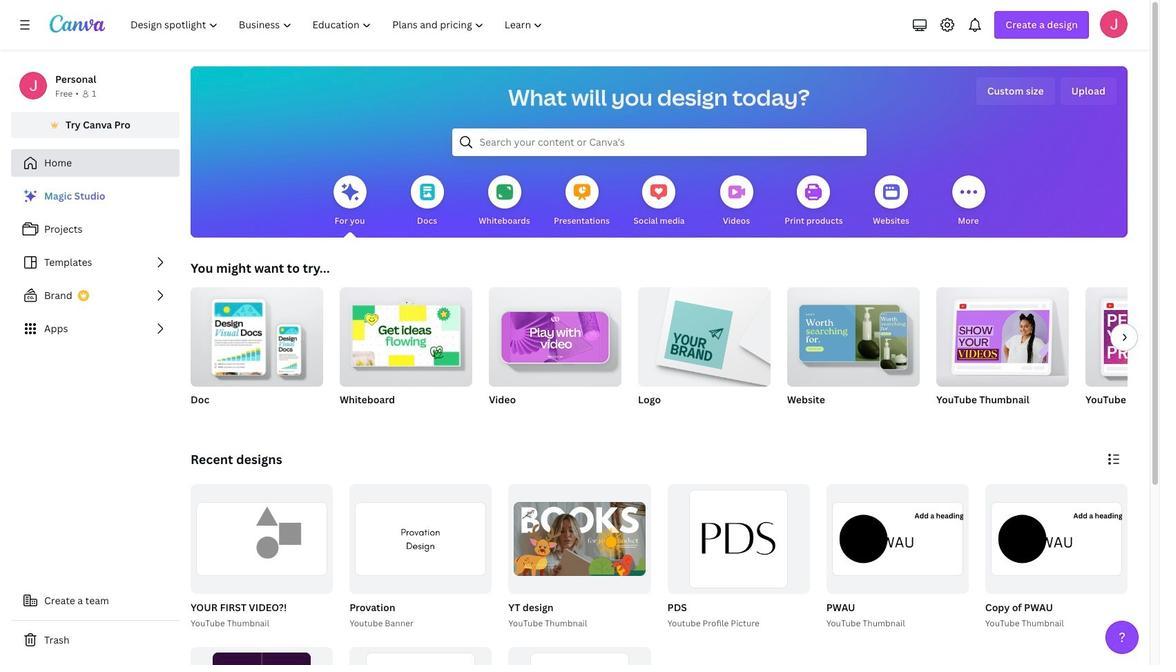 Task type: locate. For each thing, give the bounding box(es) containing it.
list
[[11, 182, 180, 343]]

Search search field
[[480, 129, 839, 155]]

group
[[340, 282, 473, 424], [340, 282, 473, 387], [489, 282, 622, 424], [489, 282, 622, 387], [638, 282, 771, 424], [638, 282, 771, 387], [788, 282, 920, 424], [788, 282, 920, 387], [937, 282, 1069, 424], [937, 282, 1069, 387], [191, 287, 323, 424], [1086, 287, 1161, 424], [1086, 287, 1161, 387], [188, 484, 333, 630], [347, 484, 492, 630], [350, 484, 492, 594], [506, 484, 651, 630], [509, 484, 651, 594], [665, 484, 810, 630], [668, 484, 810, 594], [824, 484, 969, 630], [827, 484, 969, 594], [983, 484, 1128, 630], [986, 484, 1128, 594], [191, 647, 333, 665], [350, 647, 492, 665], [509, 647, 651, 665]]

top level navigation element
[[122, 11, 555, 39]]

None search field
[[452, 128, 867, 156]]



Task type: describe. For each thing, give the bounding box(es) containing it.
james peterson image
[[1100, 10, 1128, 38]]



Task type: vqa. For each thing, say whether or not it's contained in the screenshot.
top level navigation Element on the left top of page
yes



